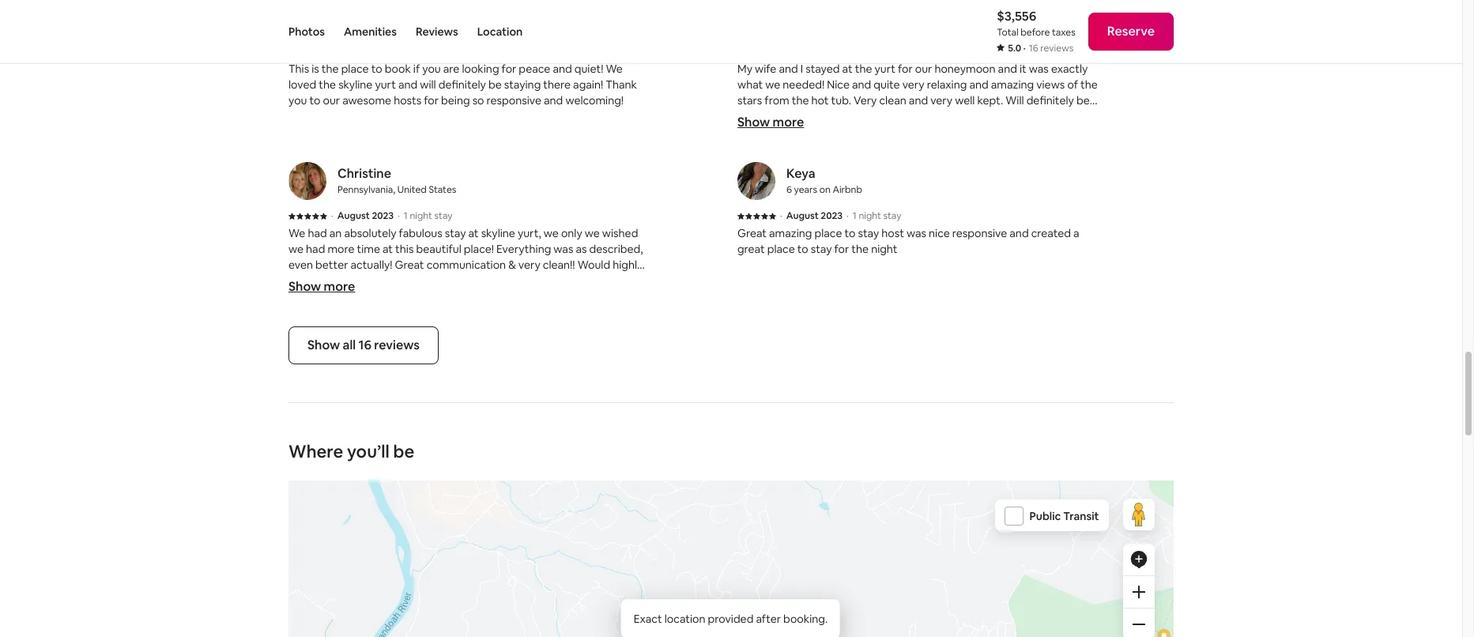 Task type: describe. For each thing, give the bounding box(es) containing it.
we left the only
[[544, 226, 559, 240]]

was inside my wife and i stayed at the yurt for our honeymoon and it was exactly what we needed! nice and quite very relaxing and amazing views of the stars from the hot tub. very clean and very well kept. will definitely be coming back!
[[1030, 62, 1049, 76]]

beautiful
[[416, 242, 462, 256]]

location
[[477, 25, 523, 39]]

a
[[1074, 226, 1080, 240]]

wished
[[602, 226, 638, 240]]

august for keya
[[787, 210, 819, 222]]

$3,556 total before taxes
[[997, 8, 1076, 39]]

more inside the 'we had an absolutely fabulous stay at skyline yurt, we only we wished we had more time at this beautiful place! everything was as described, even better actually! great communication & very clean!! would highly recommend to future guests!'
[[328, 242, 355, 256]]

all
[[343, 337, 356, 354]]

highly
[[613, 258, 643, 272]]

created
[[1032, 226, 1072, 240]]

0 vertical spatial had
[[308, 226, 327, 240]]

hosts
[[394, 93, 422, 108]]

for down "will"
[[424, 93, 439, 108]]

great
[[738, 242, 765, 256]]

are
[[444, 62, 460, 76]]

public
[[1031, 509, 1062, 524]]

16 for all
[[359, 337, 372, 354]]

pennsylvania,
[[338, 184, 396, 196]]

is
[[312, 62, 319, 76]]

keya 6 years on airbnb
[[787, 165, 863, 196]]

being
[[441, 93, 470, 108]]

stayed
[[806, 62, 840, 76]]

reserve
[[1108, 23, 1155, 40]]

show more for more
[[289, 278, 355, 295]]

yurt,
[[518, 226, 542, 240]]

everything
[[497, 242, 551, 256]]

5.0 · 16 reviews
[[1009, 42, 1074, 55]]

2 horizontal spatial place
[[815, 226, 843, 240]]

and up there
[[553, 62, 572, 76]]

to down loved
[[310, 93, 321, 108]]

it
[[1020, 62, 1027, 76]]

i
[[801, 62, 804, 76]]

we up the as
[[585, 226, 600, 240]]

definitely inside this is the place to book if you are looking for peace and quiet! we loved the skyline yurt and will definitely be staying there again! thank you to our awesome hosts for being so responsive and welcoming!
[[439, 78, 486, 92]]

needed!
[[783, 78, 825, 92]]

drag pegman onto the map to open street view image
[[1124, 499, 1155, 531]]

0 horizontal spatial be
[[393, 441, 415, 463]]

our inside this is the place to book if you are looking for peace and quiet! we loved the skyline yurt and will definitely be staying there again! thank you to our awesome hosts for being so responsive and welcoming!
[[323, 93, 340, 108]]

reserve button
[[1089, 13, 1174, 51]]

public transit
[[1031, 509, 1100, 524]]

back!
[[779, 109, 806, 123]]

skyline inside this is the place to book if you are looking for peace and quiet! we loved the skyline yurt and will definitely be staying there again! thank you to our awesome hosts for being so responsive and welcoming!
[[339, 78, 373, 92]]

the right is
[[322, 62, 339, 76]]

1 vertical spatial you
[[289, 93, 307, 108]]

actually!
[[351, 258, 393, 272]]

what
[[738, 78, 763, 92]]

location button
[[477, 0, 523, 63]]

keya
[[787, 165, 816, 182]]

0 vertical spatial very
[[903, 78, 925, 92]]

the up very
[[855, 62, 873, 76]]

would
[[578, 258, 611, 272]]

for up staying
[[502, 62, 517, 76]]

nice
[[929, 226, 950, 240]]

be inside this is the place to book if you are looking for peace and quiet! we loved the skyline yurt and will definitely be staying there again! thank you to our awesome hosts for being so responsive and welcoming!
[[489, 78, 502, 92]]

great inside "great amazing place to stay host was nice responsive and created a great place to stay for the night"
[[738, 226, 767, 240]]

zoom out image
[[1133, 618, 1146, 631]]

well
[[955, 93, 975, 108]]

yurt inside this is the place to book if you are looking for peace and quiet! we loved the skyline yurt and will definitely be staying there again! thank you to our awesome hosts for being so responsive and welcoming!
[[375, 78, 396, 92]]

2 vertical spatial place
[[768, 242, 795, 256]]

will
[[1006, 93, 1025, 108]]

very inside the 'we had an absolutely fabulous stay at skyline yurt, we only we wished we had more time at this beautiful place! everything was as described, even better actually! great communication & very clean!! would highly recommend to future guests!'
[[519, 258, 541, 272]]

views
[[1037, 78, 1066, 92]]

this
[[396, 242, 414, 256]]

show for we had an absolutely fabulous stay at skyline yurt, we only we wished we had more time at this beautiful place! everything was as described, even better actually! great communication & very clean!! would highly recommend to future guests!
[[289, 278, 321, 295]]

before
[[1021, 26, 1051, 39]]

from
[[765, 93, 790, 108]]

great amazing place to stay host was nice responsive and created a great place to stay for the night
[[738, 226, 1080, 256]]

book
[[385, 62, 411, 76]]

&
[[509, 258, 516, 272]]

amazing inside "great amazing place to stay host was nice responsive and created a great place to stay for the night"
[[770, 226, 813, 240]]

show more button for what
[[738, 114, 805, 131]]

2023 for keya
[[821, 210, 843, 222]]

you'll
[[347, 441, 390, 463]]

wife
[[755, 62, 777, 76]]

and left it
[[999, 62, 1018, 76]]

thank
[[606, 78, 637, 92]]

where you'll be
[[289, 441, 415, 463]]

recommend
[[289, 274, 351, 288]]

future
[[367, 274, 399, 288]]

christine pennsylvania, united states
[[338, 165, 457, 196]]

clean
[[880, 93, 907, 108]]

columbia, md
[[338, 19, 399, 32]]

show all 16 reviews button
[[289, 327, 439, 365]]

place!
[[464, 242, 494, 256]]

and up kept.
[[970, 78, 989, 92]]

as
[[576, 242, 587, 256]]

host
[[882, 226, 905, 240]]

staying
[[504, 78, 541, 92]]

loved
[[289, 78, 317, 92]]

awesome
[[343, 93, 392, 108]]

was inside the 'we had an absolutely fabulous stay at skyline yurt, we only we wished we had more time at this beautiful place! everything was as described, even better actually! great communication & very clean!! would highly recommend to future guests!'
[[554, 242, 574, 256]]

amazing inside my wife and i stayed at the yurt for our honeymoon and it was exactly what we needed! nice and quite very relaxing and amazing views of the stars from the hot tub. very clean and very well kept. will definitely be coming back!
[[992, 78, 1035, 92]]

stay inside the 'we had an absolutely fabulous stay at skyline yurt, we only we wished we had more time at this beautiful place! everything was as described, even better actually! great communication & very clean!! would highly recommend to future guests!'
[[445, 226, 466, 240]]

very
[[854, 93, 877, 108]]

august for christine
[[338, 210, 370, 222]]

looking
[[462, 62, 499, 76]]

and right clean
[[909, 93, 929, 108]]

the right of
[[1081, 78, 1098, 92]]

and up the hosts
[[399, 78, 418, 92]]

be inside my wife and i stayed at the yurt for our honeymoon and it was exactly what we needed! nice and quite very relaxing and amazing views of the stars from the hot tub. very clean and very well kept. will definitely be coming back!
[[1077, 93, 1090, 108]]

$3,556
[[997, 8, 1037, 25]]

we inside the 'we had an absolutely fabulous stay at skyline yurt, we only we wished we had more time at this beautiful place! everything was as described, even better actually! great communication & very clean!! would highly recommend to future guests!'
[[289, 226, 306, 240]]

states
[[429, 184, 457, 196]]

airbnb
[[833, 184, 863, 196]]

night inside "great amazing place to stay host was nice responsive and created a great place to stay for the night"
[[872, 242, 898, 256]]

relaxing
[[927, 78, 967, 92]]

and inside "great amazing place to stay host was nice responsive and created a great place to stay for the night"
[[1010, 226, 1029, 240]]



Task type: vqa. For each thing, say whether or not it's contained in the screenshot.
book
yes



Task type: locate. For each thing, give the bounding box(es) containing it.
0 vertical spatial definitely
[[439, 78, 486, 92]]

for up quite
[[898, 62, 913, 76]]

if
[[413, 62, 420, 76]]

honeymoon
[[935, 62, 996, 76]]

show
[[738, 114, 770, 131], [289, 278, 321, 295], [308, 337, 340, 354]]

1 vertical spatial at
[[469, 226, 479, 240]]

transit
[[1064, 509, 1100, 524]]

more down better
[[324, 278, 355, 295]]

0 vertical spatial more
[[773, 114, 805, 131]]

reviews down taxes
[[1041, 42, 1074, 55]]

great down this
[[395, 258, 424, 272]]

1 2023 from the left
[[372, 210, 394, 222]]

16 down before
[[1029, 42, 1039, 55]]

angela image
[[289, 0, 327, 36]]

stay up beautiful
[[445, 226, 466, 240]]

2 vertical spatial be
[[393, 441, 415, 463]]

1 horizontal spatial at
[[469, 226, 479, 240]]

night for christine
[[410, 210, 433, 222]]

list containing show more
[[282, 0, 1181, 327]]

1 vertical spatial show
[[289, 278, 321, 295]]

will
[[420, 78, 436, 92]]

1 horizontal spatial 2023
[[821, 210, 843, 222]]

more for we
[[773, 114, 805, 131]]

show for my wife and i stayed at the yurt for our honeymoon and it was exactly what we needed! nice and quite very relaxing and amazing views of the stars from the hot tub. very clean and very well kept. will definitely be coming back!
[[738, 114, 770, 131]]

2 vertical spatial show
[[308, 337, 340, 354]]

0 horizontal spatial you
[[289, 93, 307, 108]]

great
[[738, 226, 767, 240], [395, 258, 424, 272]]

we up even on the top left of page
[[289, 226, 306, 240]]

of
[[1068, 78, 1079, 92]]

0 vertical spatial our
[[916, 62, 933, 76]]

night up fabulous
[[410, 210, 433, 222]]

1 vertical spatial definitely
[[1027, 93, 1075, 108]]

2 · august 2023 · 1 night stay from the left
[[781, 210, 902, 222]]

more for time
[[324, 278, 355, 295]]

welcoming!
[[566, 93, 624, 108]]

2 horizontal spatial very
[[931, 93, 953, 108]]

1 for keya
[[853, 210, 857, 222]]

was up clean!! in the left top of the page
[[554, 242, 574, 256]]

yurt down book
[[375, 78, 396, 92]]

more down the from
[[773, 114, 805, 131]]

you down loved
[[289, 93, 307, 108]]

0 vertical spatial show more
[[738, 114, 805, 131]]

stay
[[435, 210, 453, 222], [884, 210, 902, 222], [445, 226, 466, 240], [859, 226, 880, 240], [811, 242, 832, 256]]

0 horizontal spatial august
[[338, 210, 370, 222]]

to right great
[[798, 242, 809, 256]]

2 horizontal spatial was
[[1030, 62, 1049, 76]]

0 vertical spatial be
[[489, 78, 502, 92]]

more down an
[[328, 242, 355, 256]]

amazing up will
[[992, 78, 1035, 92]]

and down there
[[544, 93, 563, 108]]

1 horizontal spatial our
[[916, 62, 933, 76]]

md
[[384, 19, 399, 32]]

tub.
[[832, 93, 852, 108]]

1 vertical spatial very
[[931, 93, 953, 108]]

0 vertical spatial responsive
[[487, 93, 542, 108]]

yurt inside my wife and i stayed at the yurt for our honeymoon and it was exactly what we needed! nice and quite very relaxing and amazing views of the stars from the hot tub. very clean and very well kept. will definitely be coming back!
[[875, 62, 896, 76]]

1 vertical spatial show more button
[[289, 278, 355, 295]]

show more button down the from
[[738, 114, 805, 131]]

16 right all
[[359, 337, 372, 354]]

1 horizontal spatial reviews
[[1041, 42, 1074, 55]]

we inside this is the place to book if you are looking for peace and quiet! we loved the skyline yurt and will definitely be staying there again! thank you to our awesome hosts for being so responsive and welcoming!
[[606, 62, 623, 76]]

clean!!
[[543, 258, 575, 272]]

0 horizontal spatial very
[[519, 258, 541, 272]]

1 vertical spatial great
[[395, 258, 424, 272]]

zoom in image
[[1133, 586, 1146, 599]]

1 horizontal spatial definitely
[[1027, 93, 1075, 108]]

1 horizontal spatial amazing
[[992, 78, 1035, 92]]

google map
showing 1 point of interest. region
[[149, 318, 1364, 637]]

only
[[561, 226, 583, 240]]

1 vertical spatial our
[[323, 93, 340, 108]]

1 horizontal spatial august
[[787, 210, 819, 222]]

and up very
[[853, 78, 872, 92]]

· august 2023 · 1 night stay for christine
[[331, 210, 453, 222]]

2 vertical spatial was
[[554, 242, 574, 256]]

0 vertical spatial was
[[1030, 62, 1049, 76]]

we up even on the top left of page
[[289, 242, 304, 256]]

1 vertical spatial responsive
[[953, 226, 1008, 240]]

again!
[[573, 78, 604, 92]]

had
[[308, 226, 327, 240], [306, 242, 325, 256]]

0 horizontal spatial our
[[323, 93, 340, 108]]

0 horizontal spatial · august 2023 · 1 night stay
[[331, 210, 453, 222]]

to left book
[[371, 62, 383, 76]]

show inside "button"
[[308, 337, 340, 354]]

amenities button
[[344, 0, 397, 63]]

16 inside "button"
[[359, 337, 372, 354]]

yurt up quite
[[875, 62, 896, 76]]

0 vertical spatial skyline
[[339, 78, 373, 92]]

at up place!
[[469, 226, 479, 240]]

16 for ·
[[1029, 42, 1039, 55]]

responsive down staying
[[487, 93, 542, 108]]

place up awesome
[[341, 62, 369, 76]]

so
[[473, 93, 484, 108]]

great inside the 'we had an absolutely fabulous stay at skyline yurt, we only we wished we had more time at this beautiful place! everything was as described, even better actually! great communication & very clean!! would highly recommend to future guests!'
[[395, 258, 424, 272]]

at left this
[[383, 242, 393, 256]]

you right if
[[423, 62, 441, 76]]

coming
[[738, 109, 776, 123]]

had left an
[[308, 226, 327, 240]]

the down is
[[319, 78, 336, 92]]

this
[[289, 62, 309, 76]]

skyline inside the 'we had an absolutely fabulous stay at skyline yurt, we only we wished we had more time at this beautiful place! everything was as described, even better actually! great communication & very clean!! would highly recommend to future guests!'
[[481, 226, 516, 240]]

· august 2023 · 1 night stay
[[331, 210, 453, 222], [781, 210, 902, 222]]

1 horizontal spatial you
[[423, 62, 441, 76]]

1 horizontal spatial place
[[768, 242, 795, 256]]

reviews for show all 16 reviews
[[374, 337, 420, 354]]

1 vertical spatial we
[[289, 226, 306, 240]]

be
[[489, 78, 502, 92], [1077, 93, 1090, 108], [393, 441, 415, 463]]

for inside my wife and i stayed at the yurt for our honeymoon and it was exactly what we needed! nice and quite very relaxing and amazing views of the stars from the hot tub. very clean and very well kept. will definitely be coming back!
[[898, 62, 913, 76]]

stay up host
[[884, 210, 902, 222]]

2 horizontal spatial be
[[1077, 93, 1090, 108]]

was left the nice at the top right of page
[[907, 226, 927, 240]]

1 vertical spatial reviews
[[374, 337, 420, 354]]

show left all
[[308, 337, 340, 354]]

skyline
[[339, 78, 373, 92], [481, 226, 516, 240]]

1 · august 2023 · 1 night stay from the left
[[331, 210, 453, 222]]

reviews inside "button"
[[374, 337, 420, 354]]

0 vertical spatial amazing
[[992, 78, 1035, 92]]

night down airbnb
[[859, 210, 882, 222]]

0 horizontal spatial was
[[554, 242, 574, 256]]

fabulous
[[399, 226, 443, 240]]

definitely up the being
[[439, 78, 486, 92]]

0 horizontal spatial 2023
[[372, 210, 394, 222]]

0 horizontal spatial reviews
[[374, 337, 420, 354]]

0 horizontal spatial place
[[341, 62, 369, 76]]

to left host
[[845, 226, 856, 240]]

was right it
[[1030, 62, 1049, 76]]

you
[[423, 62, 441, 76], [289, 93, 307, 108]]

at up nice
[[843, 62, 853, 76]]

described,
[[590, 242, 643, 256]]

1 vertical spatial show more
[[289, 278, 355, 295]]

0 horizontal spatial skyline
[[339, 78, 373, 92]]

our
[[916, 62, 933, 76], [323, 93, 340, 108]]

1 1 from the left
[[404, 210, 408, 222]]

0 vertical spatial at
[[843, 62, 853, 76]]

2023 up absolutely in the top left of the page
[[372, 210, 394, 222]]

nice
[[827, 78, 850, 92]]

hot
[[812, 93, 829, 108]]

1 horizontal spatial yurt
[[875, 62, 896, 76]]

0 horizontal spatial we
[[289, 226, 306, 240]]

1 vertical spatial had
[[306, 242, 325, 256]]

great up great
[[738, 226, 767, 240]]

our up relaxing
[[916, 62, 933, 76]]

the down airbnb
[[852, 242, 869, 256]]

1 horizontal spatial we
[[606, 62, 623, 76]]

the inside "great amazing place to stay host was nice responsive and created a great place to stay for the night"
[[852, 242, 869, 256]]

at inside my wife and i stayed at the yurt for our honeymoon and it was exactly what we needed! nice and quite very relaxing and amazing views of the stars from the hot tub. very clean and very well kept. will definitely be coming back!
[[843, 62, 853, 76]]

1 horizontal spatial 16
[[1029, 42, 1039, 55]]

1 horizontal spatial responsive
[[953, 226, 1008, 240]]

·
[[1024, 42, 1026, 55], [331, 210, 334, 222], [398, 210, 400, 222], [781, 210, 783, 222], [847, 210, 849, 222]]

show down even on the top left of page
[[289, 278, 321, 295]]

1 vertical spatial skyline
[[481, 226, 516, 240]]

1 horizontal spatial be
[[489, 78, 502, 92]]

0 vertical spatial show more button
[[738, 114, 805, 131]]

we
[[766, 78, 781, 92], [544, 226, 559, 240], [585, 226, 600, 240], [289, 242, 304, 256]]

2 horizontal spatial at
[[843, 62, 853, 76]]

better
[[316, 258, 348, 272]]

· august 2023 · 1 night stay for keya
[[781, 210, 902, 222]]

guests!
[[401, 274, 438, 288]]

0 vertical spatial great
[[738, 226, 767, 240]]

1 horizontal spatial · august 2023 · 1 night stay
[[781, 210, 902, 222]]

responsive right the nice at the top right of page
[[953, 226, 1008, 240]]

6
[[787, 184, 792, 196]]

reviews right all
[[374, 337, 420, 354]]

to down the actually!
[[354, 274, 365, 288]]

photos button
[[289, 0, 325, 63]]

2 vertical spatial at
[[383, 242, 393, 256]]

list
[[282, 0, 1181, 327]]

2 august from the left
[[787, 210, 819, 222]]

show more
[[738, 114, 805, 131], [289, 278, 355, 295]]

0 vertical spatial 16
[[1029, 42, 1039, 55]]

0 vertical spatial place
[[341, 62, 369, 76]]

my
[[738, 62, 753, 76]]

christine
[[338, 165, 392, 182]]

place down the on
[[815, 226, 843, 240]]

an
[[330, 226, 342, 240]]

show all 16 reviews
[[308, 337, 420, 354]]

august up absolutely in the top left of the page
[[338, 210, 370, 222]]

show more down better
[[289, 278, 355, 295]]

we
[[606, 62, 623, 76], [289, 226, 306, 240]]

· august 2023 · 1 night stay up absolutely in the top left of the page
[[331, 210, 453, 222]]

even
[[289, 258, 313, 272]]

to inside the 'we had an absolutely fabulous stay at skyline yurt, we only we wished we had more time at this beautiful place! everything was as described, even better actually! great communication & very clean!! would highly recommend to future guests!'
[[354, 274, 365, 288]]

definitely inside my wife and i stayed at the yurt for our honeymoon and it was exactly what we needed! nice and quite very relaxing and amazing views of the stars from the hot tub. very clean and very well kept. will definitely be coming back!
[[1027, 93, 1075, 108]]

keya image
[[738, 162, 776, 200], [738, 162, 776, 200]]

0 horizontal spatial amazing
[[770, 226, 813, 240]]

1 vertical spatial more
[[328, 242, 355, 256]]

skyline up place!
[[481, 226, 516, 240]]

angela image
[[289, 0, 327, 36]]

united
[[398, 184, 427, 196]]

for inside "great amazing place to stay host was nice responsive and created a great place to stay for the night"
[[835, 242, 850, 256]]

for down airbnb
[[835, 242, 850, 256]]

we inside my wife and i stayed at the yurt for our honeymoon and it was exactly what we needed! nice and quite very relaxing and amazing views of the stars from the hot tub. very clean and very well kept. will definitely be coming back!
[[766, 78, 781, 92]]

we up the thank
[[606, 62, 623, 76]]

1 vertical spatial was
[[907, 226, 927, 240]]

amazing down 6
[[770, 226, 813, 240]]

0 horizontal spatial at
[[383, 242, 393, 256]]

night for keya
[[859, 210, 882, 222]]

be right you'll
[[393, 441, 415, 463]]

christine image
[[289, 162, 327, 200], [289, 162, 327, 200]]

more
[[773, 114, 805, 131], [328, 242, 355, 256], [324, 278, 355, 295]]

add a place to the map image
[[1130, 550, 1149, 569]]

peace
[[519, 62, 551, 76]]

1 horizontal spatial very
[[903, 78, 925, 92]]

show more button
[[738, 114, 805, 131], [289, 278, 355, 295]]

2 2023 from the left
[[821, 210, 843, 222]]

show more button for more
[[289, 278, 355, 295]]

0 vertical spatial yurt
[[875, 62, 896, 76]]

1
[[404, 210, 408, 222], [853, 210, 857, 222]]

1 vertical spatial place
[[815, 226, 843, 240]]

time
[[357, 242, 380, 256]]

be down of
[[1077, 93, 1090, 108]]

0 vertical spatial we
[[606, 62, 623, 76]]

years
[[794, 184, 818, 196]]

2023 for christine
[[372, 210, 394, 222]]

definitely
[[439, 78, 486, 92], [1027, 93, 1075, 108]]

taxes
[[1053, 26, 1076, 39]]

absolutely
[[344, 226, 397, 240]]

stay down "states"
[[435, 210, 453, 222]]

quite
[[874, 78, 901, 92]]

our left awesome
[[323, 93, 340, 108]]

show more for what
[[738, 114, 805, 131]]

our inside my wife and i stayed at the yurt for our honeymoon and it was exactly what we needed! nice and quite very relaxing and amazing views of the stars from the hot tub. very clean and very well kept. will definitely be coming back!
[[916, 62, 933, 76]]

1 horizontal spatial 1
[[853, 210, 857, 222]]

2023 down the on
[[821, 210, 843, 222]]

0 horizontal spatial show more
[[289, 278, 355, 295]]

1 vertical spatial amazing
[[770, 226, 813, 240]]

0 vertical spatial show
[[738, 114, 770, 131]]

reviews for 5.0 · 16 reviews
[[1041, 42, 1074, 55]]

very down the everything
[[519, 258, 541, 272]]

2 1 from the left
[[853, 210, 857, 222]]

august down "years"
[[787, 210, 819, 222]]

photos
[[289, 25, 325, 39]]

1 horizontal spatial skyline
[[481, 226, 516, 240]]

stay left host
[[859, 226, 880, 240]]

quiet!
[[575, 62, 604, 76]]

2 vertical spatial more
[[324, 278, 355, 295]]

1 horizontal spatial was
[[907, 226, 927, 240]]

stay down the on
[[811, 242, 832, 256]]

very down relaxing
[[931, 93, 953, 108]]

very
[[903, 78, 925, 92], [931, 93, 953, 108], [519, 258, 541, 272]]

we up the from
[[766, 78, 781, 92]]

1 horizontal spatial great
[[738, 226, 767, 240]]

there
[[544, 78, 571, 92]]

total
[[997, 26, 1019, 39]]

kept.
[[978, 93, 1004, 108]]

0 horizontal spatial 1
[[404, 210, 408, 222]]

1 horizontal spatial show more button
[[738, 114, 805, 131]]

0 horizontal spatial 16
[[359, 337, 372, 354]]

show more down the from
[[738, 114, 805, 131]]

0 horizontal spatial great
[[395, 258, 424, 272]]

2 vertical spatial very
[[519, 258, 541, 272]]

yurt
[[875, 62, 896, 76], [375, 78, 396, 92]]

very up clean
[[903, 78, 925, 92]]

we had an absolutely fabulous stay at skyline yurt, we only we wished we had more time at this beautiful place! everything was as described, even better actually! great communication & very clean!! would highly recommend to future guests!
[[289, 226, 643, 288]]

the down the needed!
[[792, 93, 809, 108]]

and left the created
[[1010, 226, 1029, 240]]

0 horizontal spatial responsive
[[487, 93, 542, 108]]

had up even on the top left of page
[[306, 242, 325, 256]]

· august 2023 · 1 night stay down airbnb
[[781, 210, 902, 222]]

place inside this is the place to book if you are looking for peace and quiet! we loved the skyline yurt and will definitely be staying there again! thank you to our awesome hosts for being so responsive and welcoming!
[[341, 62, 369, 76]]

0 horizontal spatial show more button
[[289, 278, 355, 295]]

communication
[[427, 258, 506, 272]]

and left i
[[779, 62, 799, 76]]

on
[[820, 184, 831, 196]]

0 vertical spatial you
[[423, 62, 441, 76]]

reviews button
[[416, 0, 458, 63]]

1 down airbnb
[[853, 210, 857, 222]]

0 horizontal spatial definitely
[[439, 78, 486, 92]]

definitely down the views
[[1027, 93, 1075, 108]]

responsive inside this is the place to book if you are looking for peace and quiet! we loved the skyline yurt and will definitely be staying there again! thank you to our awesome hosts for being so responsive and welcoming!
[[487, 93, 542, 108]]

skyline up awesome
[[339, 78, 373, 92]]

1 horizontal spatial show more
[[738, 114, 805, 131]]

my wife and i stayed at the yurt for our honeymoon and it was exactly what we needed! nice and quite very relaxing and amazing views of the stars from the hot tub. very clean and very well kept. will definitely be coming back!
[[738, 62, 1098, 123]]

be down looking
[[489, 78, 502, 92]]

night down host
[[872, 242, 898, 256]]

16
[[1029, 42, 1039, 55], [359, 337, 372, 354]]

place right great
[[768, 242, 795, 256]]

amazing
[[992, 78, 1035, 92], [770, 226, 813, 240]]

was inside "great amazing place to stay host was nice responsive and created a great place to stay for the night"
[[907, 226, 927, 240]]

1 vertical spatial 16
[[359, 337, 372, 354]]

responsive inside "great amazing place to stay host was nice responsive and created a great place to stay for the night"
[[953, 226, 1008, 240]]

5.0
[[1009, 42, 1022, 55]]

1 for christine
[[404, 210, 408, 222]]

reviews
[[1041, 42, 1074, 55], [374, 337, 420, 354]]

1 vertical spatial be
[[1077, 93, 1090, 108]]

1 vertical spatial yurt
[[375, 78, 396, 92]]

show down "stars"
[[738, 114, 770, 131]]

amenities
[[344, 25, 397, 39]]

1 august from the left
[[338, 210, 370, 222]]

0 vertical spatial reviews
[[1041, 42, 1074, 55]]

reviews
[[416, 25, 458, 39]]

show more button down better
[[289, 278, 355, 295]]

2023
[[372, 210, 394, 222], [821, 210, 843, 222]]

0 horizontal spatial yurt
[[375, 78, 396, 92]]

this is the place to book if you are looking for peace and quiet! we loved the skyline yurt and will definitely be staying there again! thank you to our awesome hosts for being so responsive and welcoming!
[[289, 62, 637, 108]]

1 up fabulous
[[404, 210, 408, 222]]



